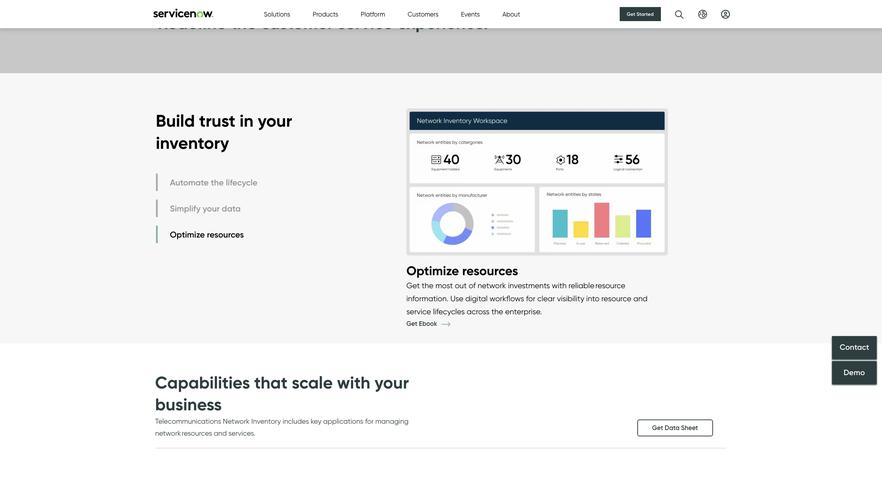 Task type: locate. For each thing, give the bounding box(es) containing it.
the
[[231, 12, 257, 33], [211, 177, 224, 188], [422, 281, 434, 290], [492, 307, 503, 316]]

get
[[627, 11, 636, 17], [407, 281, 420, 290], [407, 320, 418, 328], [652, 425, 663, 432]]

the left lifecycle
[[211, 177, 224, 188]]

your inside capabilities that scale with your business telecommunications network inventory includes key applications for managing network resources and services.
[[375, 372, 409, 393]]

2 horizontal spatial your
[[375, 372, 409, 393]]

1 horizontal spatial your
[[258, 110, 292, 132]]

and inside optimize resources get the most out of network investments with reliable resource information. use digital workflows for clear visibility into resource and service lifecycles across the enterprise.
[[634, 294, 648, 303]]

solutions button
[[264, 9, 290, 19]]

1 vertical spatial with
[[337, 372, 370, 393]]

get data sheet link
[[638, 420, 713, 437]]

0 horizontal spatial and
[[214, 430, 227, 438]]

enterprise.
[[505, 307, 542, 316]]

data
[[222, 203, 241, 214]]

ebook
[[419, 320, 437, 328]]

in
[[240, 110, 254, 132]]

demo
[[844, 368, 865, 378]]

service
[[338, 12, 393, 33], [407, 307, 431, 316]]

0 vertical spatial resources
[[207, 229, 244, 240]]

1 horizontal spatial service
[[407, 307, 431, 316]]

0 horizontal spatial service
[[338, 12, 393, 33]]

for left managing at the bottom
[[365, 418, 374, 426]]

about
[[503, 10, 520, 18]]

optimize
[[170, 229, 205, 240], [407, 263, 459, 279]]

2 vertical spatial your
[[375, 372, 409, 393]]

demo link
[[832, 361, 877, 385]]

contact
[[840, 343, 869, 352]]

resources inside optimize resources get the most out of network investments with reliable resource information. use digital workflows for clear visibility into resource and service lifecycles across the enterprise.
[[462, 263, 518, 279]]

get left started
[[627, 11, 636, 17]]

and
[[634, 294, 648, 303], [214, 430, 227, 438]]

network
[[223, 418, 250, 426]]

with inside optimize resources get the most out of network investments with reliable resource information. use digital workflows for clear visibility into resource and service lifecycles across the enterprise.
[[552, 281, 567, 290]]

of
[[469, 281, 476, 290]]

applications
[[323, 418, 363, 426]]

0 vertical spatial for
[[526, 294, 536, 303]]

resources
[[207, 229, 244, 240], [462, 263, 518, 279]]

with
[[552, 281, 567, 290], [337, 372, 370, 393]]

inventory
[[251, 418, 281, 426]]

1 vertical spatial for
[[365, 418, 374, 426]]

into
[[586, 294, 600, 303]]

get ebook
[[407, 320, 439, 328]]

for inside capabilities that scale with your business telecommunications network inventory includes key applications for managing network resources and services.
[[365, 418, 374, 426]]

0 horizontal spatial resources
[[207, 229, 244, 240]]

0 horizontal spatial for
[[365, 418, 374, 426]]

resources up network
[[462, 263, 518, 279]]

events button
[[461, 9, 480, 19]]

out
[[455, 281, 467, 290]]

includes
[[283, 418, 309, 426]]

optimize down the "simplify"
[[170, 229, 205, 240]]

most
[[436, 281, 453, 290]]

0 vertical spatial and
[[634, 294, 648, 303]]

resources down "data"
[[207, 229, 244, 240]]

the up information.
[[422, 281, 434, 290]]

0 vertical spatial with
[[552, 281, 567, 290]]

automate the lifecycle link
[[156, 174, 259, 191]]

redefine the customer service experience.
[[158, 12, 488, 33]]

get for get started
[[627, 11, 636, 17]]

optimize resources get the most out of network investments with reliable resource information. use digital workflows for clear visibility into resource and service lifecycles across the enterprise.
[[407, 263, 648, 316]]

and down network at the bottom of the page
[[214, 430, 227, 438]]

0 vertical spatial your
[[258, 110, 292, 132]]

get left data
[[652, 425, 663, 432]]

optimize up most
[[407, 263, 459, 279]]

servicenow image
[[152, 8, 214, 17]]

get inside optimize resources get the most out of network investments with reliable resource information. use digital workflows for clear visibility into resource and service lifecycles across the enterprise.
[[407, 281, 420, 290]]

1 vertical spatial resources
[[462, 263, 518, 279]]

trust
[[199, 110, 235, 132]]

customers button
[[408, 9, 439, 19]]

managing
[[376, 418, 409, 426]]

1 horizontal spatial resources
[[462, 263, 518, 279]]

0 horizontal spatial optimize
[[170, 229, 205, 240]]

investments
[[508, 281, 550, 290]]

automate
[[170, 177, 209, 188]]

1 vertical spatial optimize
[[407, 263, 459, 279]]

inventory
[[156, 132, 229, 153]]

about button
[[503, 9, 520, 19]]

1 horizontal spatial with
[[552, 281, 567, 290]]

your
[[258, 110, 292, 132], [203, 203, 220, 214], [375, 372, 409, 393]]

your inside build trust in your inventory
[[258, 110, 292, 132]]

information.
[[407, 294, 449, 303]]

simplify your data link
[[156, 200, 259, 217]]

1 horizontal spatial optimize
[[407, 263, 459, 279]]

1 horizontal spatial for
[[526, 294, 536, 303]]

simplify your data
[[170, 203, 241, 214]]

0 vertical spatial optimize
[[170, 229, 205, 240]]

get data sheet
[[652, 425, 698, 432]]

for
[[526, 294, 536, 303], [365, 418, 374, 426]]

scale
[[292, 372, 333, 393]]

build
[[156, 110, 195, 132]]

resource
[[602, 294, 632, 303]]

1 vertical spatial service
[[407, 307, 431, 316]]

use
[[451, 294, 464, 303]]

build trust in your inventory
[[156, 110, 292, 153]]

get up information.
[[407, 281, 420, 290]]

0 horizontal spatial with
[[337, 372, 370, 393]]

0 vertical spatial service
[[338, 12, 393, 33]]

for down investments
[[526, 294, 536, 303]]

1 vertical spatial your
[[203, 203, 220, 214]]

optimize resources
[[170, 229, 244, 240]]

sheet
[[681, 425, 698, 432]]

get left ebook
[[407, 320, 418, 328]]

1 vertical spatial and
[[214, 430, 227, 438]]

1 horizontal spatial and
[[634, 294, 648, 303]]

telecommunications
[[155, 418, 221, 426]]

customer
[[261, 12, 334, 33]]

resources for optimize resources
[[207, 229, 244, 240]]

and right resource
[[634, 294, 648, 303]]

network
[[478, 281, 506, 290]]

optimize inside optimize resources get the most out of network investments with reliable resource information. use digital workflows for clear visibility into resource and service lifecycles across the enterprise.
[[407, 263, 459, 279]]



Task type: vqa. For each thing, say whether or not it's contained in the screenshot.
the rightmost resources
yes



Task type: describe. For each thing, give the bounding box(es) containing it.
business
[[155, 394, 222, 415]]

automate the lifecycle
[[170, 177, 258, 188]]

and inside capabilities that scale with your business telecommunications network inventory includes key applications for managing network resources and services.
[[214, 430, 227, 438]]

clear
[[538, 294, 555, 303]]

data
[[665, 425, 680, 432]]

get started
[[627, 11, 654, 17]]

network inventory workspace provides resource visibility image
[[407, 102, 668, 263]]

go to servicenow account image
[[721, 10, 730, 18]]

experience.
[[397, 12, 488, 33]]

started
[[637, 11, 654, 17]]

reliable resource
[[569, 281, 626, 290]]

for inside optimize resources get the most out of network investments with reliable resource information. use digital workflows for clear visibility into resource and service lifecycles across the enterprise.
[[526, 294, 536, 303]]

get started link
[[620, 7, 661, 21]]

products
[[313, 10, 338, 18]]

simplify
[[170, 203, 201, 214]]

0 horizontal spatial your
[[203, 203, 220, 214]]

visibility
[[557, 294, 585, 303]]

optimize resources link
[[156, 226, 259, 243]]

solutions
[[264, 10, 290, 18]]

get ebook link
[[407, 320, 461, 328]]

lifecycles
[[433, 307, 465, 316]]

service inside optimize resources get the most out of network investments with reliable resource information. use digital workflows for clear visibility into resource and service lifecycles across the enterprise.
[[407, 307, 431, 316]]

key
[[311, 418, 322, 426]]

events
[[461, 10, 480, 18]]

the down workflows
[[492, 307, 503, 316]]

get for get data sheet
[[652, 425, 663, 432]]

optimize for optimize resources
[[170, 229, 205, 240]]

products button
[[313, 9, 338, 19]]

workflows
[[490, 294, 524, 303]]

contact link
[[832, 336, 877, 360]]

services.
[[229, 430, 256, 438]]

get for get ebook
[[407, 320, 418, 328]]

that
[[254, 372, 288, 393]]

optimize for optimize resources get the most out of network investments with reliable resource information. use digital workflows for clear visibility into resource and service lifecycles across the enterprise.
[[407, 263, 459, 279]]

lifecycle
[[226, 177, 258, 188]]

with inside capabilities that scale with your business telecommunications network inventory includes key applications for managing network resources and services.
[[337, 372, 370, 393]]

across
[[467, 307, 490, 316]]

platform button
[[361, 9, 385, 19]]

redefine
[[158, 12, 227, 33]]

the left solutions 'popup button'
[[231, 12, 257, 33]]

network resources
[[155, 430, 212, 438]]

platform
[[361, 10, 385, 18]]

capabilities that scale with your business telecommunications network inventory includes key applications for managing network resources and services.
[[155, 372, 409, 438]]

customers
[[408, 10, 439, 18]]

capabilities
[[155, 372, 250, 393]]

digital
[[466, 294, 488, 303]]

resources for optimize resources get the most out of network investments with reliable resource information. use digital workflows for clear visibility into resource and service lifecycles across the enterprise.
[[462, 263, 518, 279]]



